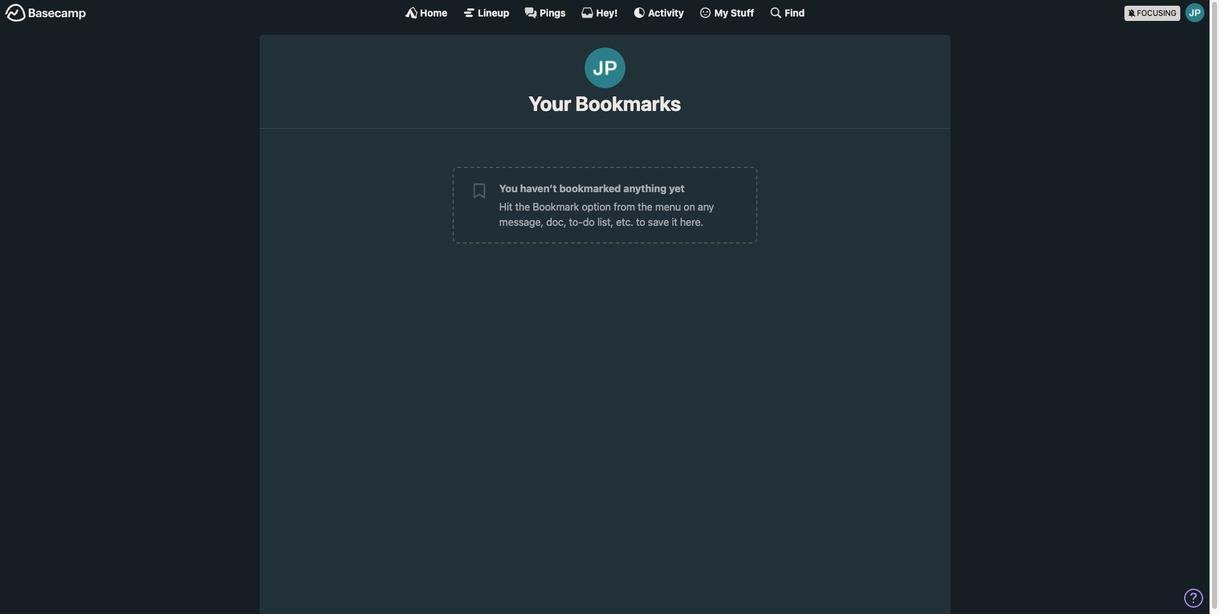 Task type: locate. For each thing, give the bounding box(es) containing it.
to
[[636, 217, 646, 228]]

1 the from the left
[[515, 202, 530, 213]]

list,
[[598, 217, 614, 228]]

james peterson image up your bookmarks
[[585, 48, 625, 88]]

1 horizontal spatial the
[[638, 202, 653, 213]]

lineup
[[478, 7, 510, 18]]

1 vertical spatial james peterson image
[[585, 48, 625, 88]]

the
[[515, 202, 530, 213], [638, 202, 653, 213]]

save
[[648, 217, 669, 228]]

doc,
[[547, 217, 567, 228]]

james peterson image right focusing
[[1186, 3, 1205, 22]]

any
[[698, 202, 714, 213]]

from
[[614, 202, 635, 213]]

hey! button
[[581, 6, 618, 19]]

my stuff button
[[700, 6, 755, 19]]

activity link
[[633, 6, 684, 19]]

james peterson image
[[1186, 3, 1205, 22], [585, 48, 625, 88]]

to-
[[569, 217, 583, 228]]

0 horizontal spatial james peterson image
[[585, 48, 625, 88]]

stuff
[[731, 7, 755, 18]]

option
[[582, 202, 611, 213]]

hit
[[500, 202, 513, 213]]

you
[[500, 183, 518, 195]]

james peterson image inside focusing "popup button"
[[1186, 3, 1205, 22]]

main element
[[0, 0, 1210, 25]]

focusing button
[[1125, 0, 1210, 25]]

you haven't bookmarked anything yet
[[500, 183, 685, 195]]

my
[[715, 7, 729, 18]]

yet
[[669, 183, 685, 195]]

on
[[684, 202, 696, 213]]

it
[[672, 217, 678, 228]]

the up to
[[638, 202, 653, 213]]

the up message,
[[515, 202, 530, 213]]

0 horizontal spatial the
[[515, 202, 530, 213]]

pings button
[[525, 6, 566, 19]]

0 vertical spatial james peterson image
[[1186, 3, 1205, 22]]

1 horizontal spatial james peterson image
[[1186, 3, 1205, 22]]



Task type: describe. For each thing, give the bounding box(es) containing it.
do
[[583, 217, 595, 228]]

anything
[[624, 183, 667, 195]]

home
[[420, 7, 448, 18]]

menu
[[656, 202, 681, 213]]

my stuff
[[715, 7, 755, 18]]

lineup link
[[463, 6, 510, 19]]

bookmark
[[533, 202, 579, 213]]

home link
[[405, 6, 448, 19]]

haven't
[[520, 183, 557, 195]]

here.
[[681, 217, 704, 228]]

activity
[[649, 7, 684, 18]]

message,
[[500, 217, 544, 228]]

your
[[529, 91, 572, 116]]

hey!
[[596, 7, 618, 18]]

your bookmarks
[[529, 91, 681, 116]]

bookmarked
[[560, 183, 621, 195]]

pings
[[540, 7, 566, 18]]

find
[[785, 7, 805, 18]]

find button
[[770, 6, 805, 19]]

focusing
[[1138, 8, 1177, 17]]

switch accounts image
[[5, 3, 86, 23]]

2 the from the left
[[638, 202, 653, 213]]

etc.
[[616, 217, 634, 228]]

bookmarks
[[576, 91, 681, 116]]

hit the bookmark option from the menu on any message, doc, to-do list, etc. to save it here.
[[500, 202, 714, 228]]



Task type: vqa. For each thing, say whether or not it's contained in the screenshot.
No associated with No to-dos were completed
no



